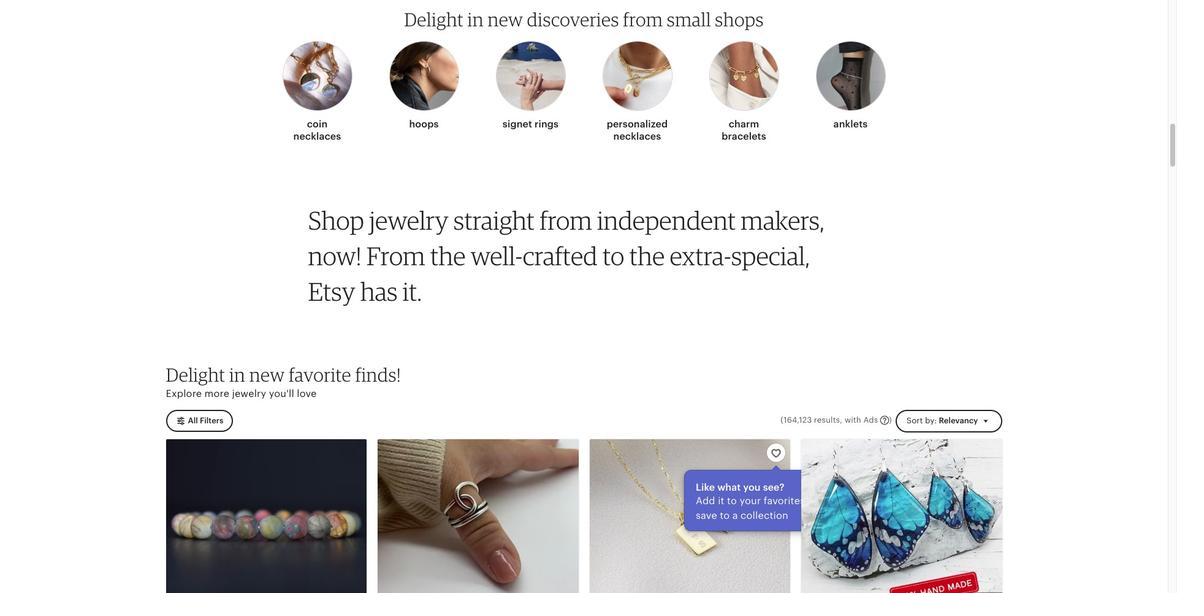 Task type: vqa. For each thing, say whether or not it's contained in the screenshot.
the to for the
yes



Task type: describe. For each thing, give the bounding box(es) containing it.
ads
[[863, 416, 878, 425]]

chunky big knot thumb rings for woman-unique dainty adjustable weaved ring-silver jewelry for woman-christmas gift for her-present image
[[378, 440, 578, 593]]

has
[[360, 277, 398, 307]]

all
[[188, 416, 198, 425]]

in for favorite
[[229, 364, 245, 386]]

etsy
[[308, 277, 355, 307]]

now!
[[308, 241, 361, 272]]

with ads
[[845, 416, 878, 425]]

in for discoveries
[[467, 8, 484, 31]]

)
[[889, 416, 892, 425]]

finds!
[[355, 364, 401, 386]]

a
[[732, 510, 738, 522]]

by:
[[925, 416, 937, 425]]

shops
[[715, 8, 764, 31]]

independent
[[597, 205, 736, 236]]

makers,
[[741, 205, 824, 236]]

new for favorite
[[249, 364, 285, 386]]

jewelry inside "delight in new favorite finds! explore more jewelry you'll love"
[[232, 388, 266, 400]]

discoveries
[[527, 8, 619, 31]]

new for discoveries
[[488, 8, 523, 31]]

coin necklaces
[[293, 118, 341, 142]]

charm bracelets
[[722, 118, 766, 142]]

you'll
[[269, 388, 294, 400]]

you
[[743, 482, 761, 494]]

coin necklaces link
[[282, 34, 352, 148]]

charm bracelets link
[[709, 34, 779, 148]]

to for the
[[602, 241, 624, 272]]

1 vertical spatial to
[[727, 495, 737, 507]]

it.
[[402, 277, 422, 307]]

(
[[781, 416, 783, 425]]

tooltip containing like what you see?
[[684, 467, 868, 532]]

love
[[297, 388, 317, 400]]

personalized
[[607, 118, 668, 130]]

add
[[696, 495, 715, 507]]

small
[[667, 8, 711, 31]]

bracelets
[[722, 131, 766, 142]]

like
[[696, 482, 715, 494]]

hoops link
[[389, 34, 459, 136]]

signet
[[503, 118, 532, 130]]

extra-
[[670, 241, 731, 272]]

coin
[[307, 118, 328, 130]]

all filters
[[188, 416, 223, 425]]

with
[[845, 416, 861, 425]]

straight
[[453, 205, 535, 236]]

personalized necklaces link
[[602, 34, 672, 148]]

( 164,123 results,
[[781, 416, 842, 425]]

14k solid gold personalized bar tag necklace • vertical bars initials anniversary gift for wife • minimalist engraved name/date tag pendant image
[[589, 440, 790, 593]]

crafted
[[523, 241, 597, 272]]

jewelry inside the shop jewelry straight from independent makers, now! from the well-crafted to the extra-special, etsy has it.
[[369, 205, 449, 236]]

favorite
[[289, 364, 351, 386]]

explore
[[166, 388, 202, 400]]

necklaces for personalized
[[613, 131, 661, 142]]



Task type: locate. For each thing, give the bounding box(es) containing it.
signet rings
[[503, 118, 559, 130]]

delight for delight in new favorite finds! explore more jewelry you'll love
[[166, 364, 225, 386]]

in inside "delight in new favorite finds! explore more jewelry you'll love"
[[229, 364, 245, 386]]

delight inside "delight in new favorite finds! explore more jewelry you'll love"
[[166, 364, 225, 386]]

1 vertical spatial in
[[229, 364, 245, 386]]

collection
[[741, 510, 788, 522]]

0 horizontal spatial the
[[430, 241, 466, 272]]

1 vertical spatial from
[[540, 205, 592, 236]]

1 horizontal spatial from
[[623, 8, 663, 31]]

1 vertical spatial delight
[[166, 364, 225, 386]]

necklaces
[[293, 131, 341, 142], [613, 131, 661, 142]]

from
[[623, 8, 663, 31], [540, 205, 592, 236]]

from inside the shop jewelry straight from independent makers, now! from the well-crafted to the extra-special, etsy has it.
[[540, 205, 592, 236]]

the
[[430, 241, 466, 272], [629, 241, 665, 272]]

0 vertical spatial from
[[623, 8, 663, 31]]

0 vertical spatial new
[[488, 8, 523, 31]]

0 horizontal spatial jewelry
[[232, 388, 266, 400]]

1 horizontal spatial in
[[467, 8, 484, 31]]

charm
[[729, 118, 759, 130]]

0 horizontal spatial necklaces
[[293, 131, 341, 142]]

what
[[717, 482, 741, 494]]

signet rings link
[[496, 34, 566, 136]]

anklets link
[[816, 34, 886, 136]]

0 horizontal spatial from
[[540, 205, 592, 236]]

delight
[[404, 8, 464, 31], [166, 364, 225, 386]]

necklaces inside personalized necklaces
[[613, 131, 661, 142]]

rings
[[535, 118, 559, 130]]

1 horizontal spatial new
[[488, 8, 523, 31]]

1 horizontal spatial the
[[629, 241, 665, 272]]

sort
[[906, 416, 923, 425]]

0 horizontal spatial in
[[229, 364, 245, 386]]

the left well-
[[430, 241, 466, 272]]

shop jewelry straight from independent makers, now! from the well-crafted to the extra-special, etsy has it.
[[308, 205, 824, 307]]

to for a
[[720, 510, 730, 522]]

from left small
[[623, 8, 663, 31]]

0 vertical spatial to
[[602, 241, 624, 272]]

favorites
[[764, 495, 805, 507]]

save
[[696, 510, 717, 522]]

new
[[488, 8, 523, 31], [249, 364, 285, 386]]

results,
[[814, 416, 842, 425]]

to right crafted
[[602, 241, 624, 272]]

relevancy
[[939, 416, 978, 425]]

164,123
[[784, 416, 812, 425]]

anklets
[[833, 118, 868, 130]]

and
[[808, 495, 826, 507]]

delight for delight in new discoveries from small shops
[[404, 8, 464, 31]]

necklaces inside coin necklaces link
[[293, 131, 341, 142]]

the down the independent
[[629, 241, 665, 272]]

special,
[[731, 241, 810, 272]]

0 horizontal spatial new
[[249, 364, 285, 386]]

0 horizontal spatial delight
[[166, 364, 225, 386]]

jewelry
[[369, 205, 449, 236], [232, 388, 266, 400]]

1 vertical spatial jewelry
[[232, 388, 266, 400]]

2 necklaces from the left
[[613, 131, 661, 142]]

shop
[[308, 205, 364, 236]]

2 vertical spatial to
[[720, 510, 730, 522]]

0 vertical spatial in
[[467, 8, 484, 31]]

necklaces down personalized
[[613, 131, 661, 142]]

1 vertical spatial new
[[249, 364, 285, 386]]

christmas gift for women who has everything handmade earrings image
[[801, 440, 1002, 593]]

to right it
[[727, 495, 737, 507]]

more
[[205, 388, 229, 400]]

1 horizontal spatial delight
[[404, 8, 464, 31]]

jewelry right more
[[232, 388, 266, 400]]

your
[[740, 495, 761, 507]]

1 the from the left
[[430, 241, 466, 272]]

all filters button
[[166, 410, 233, 432]]

delight in new favorite finds! explore more jewelry you'll love
[[166, 364, 401, 400]]

jewelry up from
[[369, 205, 449, 236]]

tooltip
[[684, 467, 868, 532]]

0 vertical spatial delight
[[404, 8, 464, 31]]

to left a
[[720, 510, 730, 522]]

well-
[[471, 241, 523, 272]]

protection bracelet, matte picasso man bracelet, picasso jasper bracelet, gift for her, bracelets for women and men heal bracelet image
[[166, 440, 367, 593]]

sort by: relevancy
[[906, 416, 978, 425]]

necklaces down coin
[[293, 131, 341, 142]]

necklaces for coin
[[293, 131, 341, 142]]

from up crafted
[[540, 205, 592, 236]]

0 vertical spatial jewelry
[[369, 205, 449, 236]]

from
[[366, 241, 425, 272]]

to
[[602, 241, 624, 272], [727, 495, 737, 507], [720, 510, 730, 522]]

hoops
[[409, 118, 439, 130]]

in
[[467, 8, 484, 31], [229, 364, 245, 386]]

see?
[[763, 482, 784, 494]]

it
[[718, 495, 724, 507]]

2 the from the left
[[629, 241, 665, 272]]

like what you see? add it to your favorites and save to a collection
[[696, 482, 826, 522]]

new inside "delight in new favorite finds! explore more jewelry you'll love"
[[249, 364, 285, 386]]

to inside the shop jewelry straight from independent makers, now! from the well-crafted to the extra-special, etsy has it.
[[602, 241, 624, 272]]

1 horizontal spatial jewelry
[[369, 205, 449, 236]]

personalized necklaces
[[607, 118, 668, 142]]

delight in new discoveries from small shops
[[404, 8, 764, 31]]

1 horizontal spatial necklaces
[[613, 131, 661, 142]]

filters
[[200, 416, 223, 425]]

1 necklaces from the left
[[293, 131, 341, 142]]



